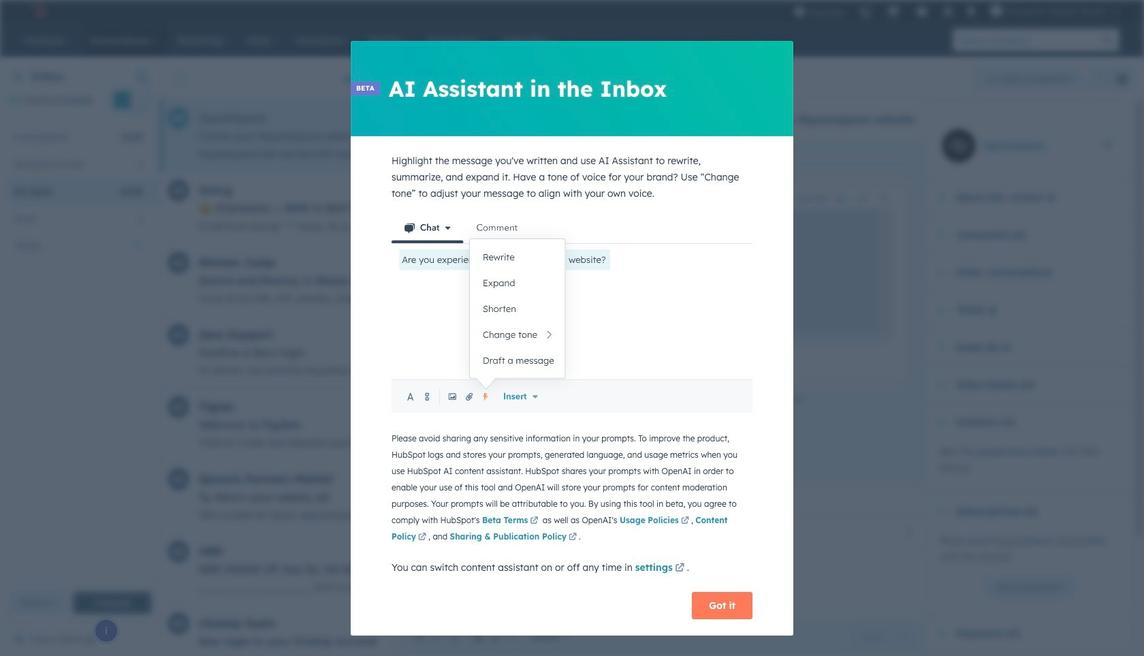 Task type: describe. For each thing, give the bounding box(es) containing it.
email from squarespace with subject create your squarespace website row
[[160, 99, 710, 172]]

caret image
[[938, 510, 946, 513]]

email from clickup team with subject new login to your clickup account row
[[160, 605, 1135, 656]]

1 vertical spatial group
[[852, 626, 915, 648]]

0 vertical spatial group
[[1084, 68, 1134, 90]]

marketplaces image
[[888, 6, 900, 18]]

email from going with subject 😉 charleston —  $195 to $197 (apr-may / jul) row
[[160, 172, 1057, 244]]

caret image
[[938, 421, 946, 424]]

email from nbr with subject nbr heads up: key du val director leaves as investors consider their options row
[[160, 533, 1145, 605]]



Task type: locate. For each thing, give the bounding box(es) containing it.
email from xero support with subject confirm a xero login row
[[160, 316, 1085, 388]]

james peterson image
[[991, 5, 1003, 17]]

main content
[[160, 59, 1145, 656]]

email from sprouts farmers market with subject 🗞️ here's your weekly ad row
[[160, 461, 1145, 533]]

0 horizontal spatial group
[[852, 626, 915, 648]]

row group
[[160, 99, 1145, 656]]

squarespace image
[[621, 243, 728, 258]]

you're available image
[[11, 98, 16, 103]]

Search HubSpot search field
[[953, 29, 1097, 52]]

group
[[1084, 68, 1134, 90], [852, 626, 915, 648]]

link opens in a new window image
[[796, 394, 805, 406], [796, 396, 805, 404], [530, 515, 539, 528], [681, 517, 689, 526], [418, 532, 427, 544], [569, 532, 577, 544], [569, 534, 577, 542]]

close image
[[499, 531, 505, 536]]

1 horizontal spatial group
[[1084, 68, 1134, 90]]

menu
[[787, 0, 1128, 22]]

email from shonen jump with subject search and destroy in sleepy princess! row
[[160, 244, 1145, 316]]

heading
[[732, 114, 915, 126]]

link opens in a new window image
[[681, 515, 689, 528], [530, 517, 539, 526], [418, 534, 427, 542], [675, 561, 685, 577], [675, 564, 685, 574]]

email from figma with subject welcome to figjam row
[[160, 388, 1114, 461]]

conversations assistant feature preview image
[[392, 213, 753, 414]]

dialog
[[351, 41, 794, 636]]



Task type: vqa. For each thing, say whether or not it's contained in the screenshot.
top caret image
yes



